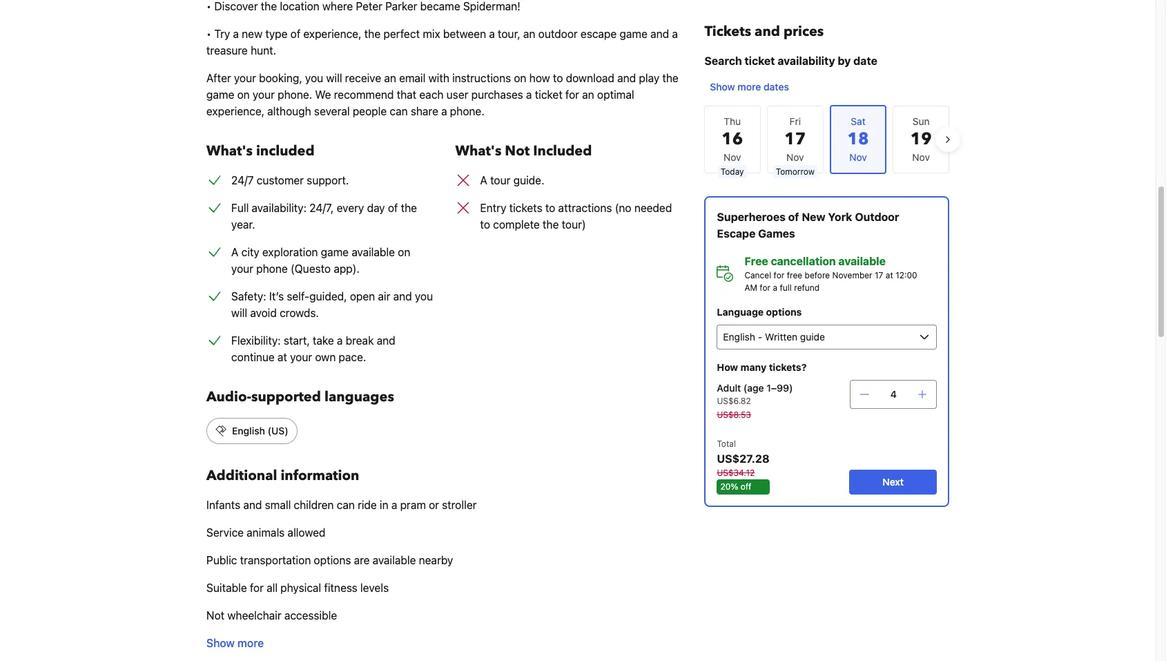 Task type: vqa. For each thing, say whether or not it's contained in the screenshot.
17
yes



Task type: locate. For each thing, give the bounding box(es) containing it.
show inside 'show more' button
[[207, 637, 235, 649]]

show down search
[[710, 81, 735, 93]]

date
[[854, 55, 878, 67]]

can left 'ride' at left bottom
[[337, 499, 355, 511]]

suitable for all physical fitness levels
[[207, 582, 389, 594]]

flexibility: start, take a break and continue at your own pace.
[[231, 334, 396, 363]]

2 vertical spatial to
[[480, 218, 491, 231]]

entry
[[480, 202, 507, 214]]

1 horizontal spatial on
[[398, 246, 411, 258]]

1 vertical spatial a
[[231, 246, 239, 258]]

of left new
[[788, 211, 799, 223]]

of inside superheroes of new york outdoor escape games
[[788, 211, 799, 223]]

0 horizontal spatial experience,
[[207, 105, 265, 117]]

what's
[[207, 142, 253, 160], [456, 142, 502, 160]]

1 vertical spatial 17
[[875, 270, 884, 281]]

and right break
[[377, 334, 396, 347]]

the right day
[[401, 202, 417, 214]]

fri 17 nov tomorrow
[[776, 115, 815, 177]]

tour,
[[498, 28, 521, 40]]

nov up today
[[724, 151, 742, 163]]

game inside after your booking, you will receive an email with instructions on how to download and play the game on your phone. we recommend that each user purchases a ticket for an optimal experience, although several people can share a phone.
[[207, 88, 234, 101]]

1 horizontal spatial not
[[505, 142, 530, 160]]

you inside after your booking, you will receive an email with instructions on how to download and play the game on your phone. we recommend that each user purchases a ticket for an optimal experience, although several people can share a phone.
[[305, 72, 323, 84]]

0 horizontal spatial game
[[207, 88, 234, 101]]

public transportation options are available nearby
[[207, 554, 454, 567]]

what's up 'tour'
[[456, 142, 502, 160]]

will inside safety: it's self-guided, open air and you will avoid crowds.
[[231, 307, 247, 319]]

can down "that"
[[390, 105, 408, 117]]

to down entry at the left top of page
[[480, 218, 491, 231]]

17
[[785, 128, 807, 151], [875, 270, 884, 281]]

of for day
[[388, 202, 398, 214]]

break
[[346, 334, 374, 347]]

1 vertical spatial phone.
[[450, 105, 485, 117]]

your right after
[[234, 72, 256, 84]]

• inside • try a new type of experience, the perfect mix between a tour, an outdoor escape game and a treasure hunt.
[[207, 28, 212, 40]]

at down the start,
[[278, 351, 287, 363]]

a down how
[[526, 88, 532, 101]]

1 horizontal spatial a
[[480, 174, 488, 187]]

19
[[911, 128, 932, 151]]

an down download
[[583, 88, 595, 101]]

game up "app)."
[[321, 246, 349, 258]]

0 vertical spatial show
[[710, 81, 735, 93]]

levels
[[361, 582, 389, 594]]

0 vertical spatial 17
[[785, 128, 807, 151]]

english
[[232, 425, 265, 437]]

your down booking,
[[253, 88, 275, 101]]

of inside full availability: 24/7, every day of the year.
[[388, 202, 398, 214]]

1 vertical spatial more
[[238, 637, 264, 649]]

0 vertical spatial on
[[514, 72, 527, 84]]

options
[[766, 306, 802, 318], [314, 554, 351, 567]]

1 nov from the left
[[724, 151, 742, 163]]

and right air
[[394, 290, 412, 303]]

0 horizontal spatial more
[[238, 637, 264, 649]]

new
[[242, 28, 263, 40]]

where
[[323, 0, 353, 12]]

1 vertical spatial experience,
[[207, 105, 265, 117]]

experience, down where
[[304, 28, 362, 40]]

2 nov from the left
[[787, 151, 805, 163]]

to right tickets
[[546, 202, 556, 214]]

your down the start,
[[290, 351, 312, 363]]

public
[[207, 554, 237, 567]]

more inside button
[[738, 81, 761, 93]]

0 vertical spatial •
[[207, 0, 212, 12]]

1 vertical spatial game
[[207, 88, 234, 101]]

of right 'type'
[[291, 28, 301, 40]]

needed
[[635, 202, 673, 214]]

us$27.28
[[717, 453, 770, 465]]

0 horizontal spatial not
[[207, 609, 225, 622]]

1 horizontal spatial you
[[415, 290, 433, 303]]

nov down 19
[[913, 151, 931, 163]]

0 horizontal spatial show
[[207, 637, 235, 649]]

experience,
[[304, 28, 362, 40], [207, 105, 265, 117]]

an left email
[[384, 72, 396, 84]]

1 horizontal spatial will
[[326, 72, 342, 84]]

0 horizontal spatial can
[[337, 499, 355, 511]]

1 what's from the left
[[207, 142, 253, 160]]

a inside a city exploration game available on your phone (questo app).
[[231, 246, 239, 258]]

show inside show more dates button
[[710, 81, 735, 93]]

0 vertical spatial an
[[524, 28, 536, 40]]

available up november
[[839, 255, 886, 267]]

1 horizontal spatial ticket
[[745, 55, 775, 67]]

• left "discover"
[[207, 0, 212, 12]]

a left city
[[231, 246, 239, 258]]

will
[[326, 72, 342, 84], [231, 307, 247, 319]]

1 horizontal spatial of
[[388, 202, 398, 214]]

2 horizontal spatial nov
[[913, 151, 931, 163]]

the right play
[[663, 72, 679, 84]]

game right escape
[[620, 28, 648, 40]]

phone.
[[278, 88, 312, 101], [450, 105, 485, 117]]

0 horizontal spatial at
[[278, 351, 287, 363]]

a left 'tour'
[[480, 174, 488, 187]]

tour)
[[562, 218, 586, 231]]

available for nearby
[[373, 554, 416, 567]]

more inside button
[[238, 637, 264, 649]]

region
[[694, 99, 961, 180]]

0 horizontal spatial nov
[[724, 151, 742, 163]]

several
[[314, 105, 350, 117]]

purchases
[[472, 88, 524, 101]]

what's not included
[[456, 142, 592, 160]]

show more button
[[207, 635, 264, 652]]

to
[[553, 72, 563, 84], [546, 202, 556, 214], [480, 218, 491, 231]]

to right how
[[553, 72, 563, 84]]

1 horizontal spatial more
[[738, 81, 761, 93]]

sun 19 nov
[[911, 115, 932, 163]]

2 what's from the left
[[456, 142, 502, 160]]

people
[[353, 105, 387, 117]]

1 vertical spatial at
[[278, 351, 287, 363]]

of inside • try a new type of experience, the perfect mix between a tour, an outdoor escape game and a treasure hunt.
[[291, 28, 301, 40]]

you up we
[[305, 72, 323, 84]]

not
[[505, 142, 530, 160], [207, 609, 225, 622]]

of
[[291, 28, 301, 40], [388, 202, 398, 214], [788, 211, 799, 223]]

0 horizontal spatial phone.
[[278, 88, 312, 101]]

0 vertical spatial game
[[620, 28, 648, 40]]

not up a tour guide.
[[505, 142, 530, 160]]

0 vertical spatial experience,
[[304, 28, 362, 40]]

for left "all"
[[250, 582, 264, 594]]

0 vertical spatial will
[[326, 72, 342, 84]]

0 horizontal spatial ticket
[[535, 88, 563, 101]]

for down download
[[566, 88, 580, 101]]

options down full
[[766, 306, 802, 318]]

the left tour)
[[543, 218, 559, 231]]

options up fitness
[[314, 554, 351, 567]]

available up "app)."
[[352, 246, 395, 258]]

complete
[[493, 218, 540, 231]]

0 vertical spatial you
[[305, 72, 323, 84]]

nov up tomorrow
[[787, 151, 805, 163]]

1 horizontal spatial 17
[[875, 270, 884, 281]]

1 horizontal spatial show
[[710, 81, 735, 93]]

2 horizontal spatial of
[[788, 211, 799, 223]]

ticket up show more dates
[[745, 55, 775, 67]]

phone. down user
[[450, 105, 485, 117]]

of for type
[[291, 28, 301, 40]]

experience, inside • try a new type of experience, the perfect mix between a tour, an outdoor escape game and a treasure hunt.
[[304, 28, 362, 40]]

nov inside thu 16 nov today
[[724, 151, 742, 163]]

that
[[397, 88, 417, 101]]

can
[[390, 105, 408, 117], [337, 499, 355, 511]]

and inside • try a new type of experience, the perfect mix between a tour, an outdoor escape game and a treasure hunt.
[[651, 28, 670, 40]]

at
[[886, 270, 894, 281], [278, 351, 287, 363]]

adult
[[717, 382, 741, 394]]

and left small
[[243, 499, 262, 511]]

• left try
[[207, 28, 212, 40]]

wheelchair
[[228, 609, 282, 622]]

november
[[833, 270, 873, 281]]

how
[[717, 361, 738, 373]]

show
[[710, 81, 735, 93], [207, 637, 235, 649]]

for inside after your booking, you will receive an email with instructions on how to download and play the game on your phone. we recommend that each user purchases a ticket for an optimal experience, although several people can share a phone.
[[566, 88, 580, 101]]

mix
[[423, 28, 441, 40]]

languages
[[325, 388, 394, 406]]

game down after
[[207, 88, 234, 101]]

your down city
[[231, 263, 254, 275]]

2 horizontal spatial game
[[620, 28, 648, 40]]

0 vertical spatial to
[[553, 72, 563, 84]]

show down the 'wheelchair'
[[207, 637, 235, 649]]

0 vertical spatial a
[[480, 174, 488, 187]]

you right air
[[415, 290, 433, 303]]

ticket down how
[[535, 88, 563, 101]]

1 horizontal spatial what's
[[456, 142, 502, 160]]

a
[[233, 28, 239, 40], [489, 28, 495, 40], [672, 28, 678, 40], [526, 88, 532, 101], [442, 105, 447, 117], [773, 283, 778, 293], [337, 334, 343, 347], [392, 499, 398, 511]]

• for • discover the location where peter parker became spiderman!
[[207, 0, 212, 12]]

your inside flexibility: start, take a break and continue at your own pace.
[[290, 351, 312, 363]]

3 nov from the left
[[913, 151, 931, 163]]

1 horizontal spatial game
[[321, 246, 349, 258]]

more for show more dates
[[738, 81, 761, 93]]

1 • from the top
[[207, 0, 212, 12]]

1 vertical spatial •
[[207, 28, 212, 40]]

will up we
[[326, 72, 342, 84]]

and inside safety: it's self-guided, open air and you will avoid crowds.
[[394, 290, 412, 303]]

at left the 12:00 at the top
[[886, 270, 894, 281]]

and
[[755, 22, 780, 41], [651, 28, 670, 40], [618, 72, 636, 84], [394, 290, 412, 303], [377, 334, 396, 347], [243, 499, 262, 511]]

nov inside fri 17 nov tomorrow
[[787, 151, 805, 163]]

you inside safety: it's self-guided, open air and you will avoid crowds.
[[415, 290, 433, 303]]

an right the tour,
[[524, 28, 536, 40]]

2 horizontal spatial an
[[583, 88, 595, 101]]

available
[[352, 246, 395, 258], [839, 255, 886, 267], [373, 554, 416, 567]]

17 down fri
[[785, 128, 807, 151]]

of right day
[[388, 202, 398, 214]]

0 horizontal spatial a
[[231, 246, 239, 258]]

the down peter
[[365, 28, 381, 40]]

1 vertical spatial you
[[415, 290, 433, 303]]

0 vertical spatial more
[[738, 81, 761, 93]]

start,
[[284, 334, 310, 347]]

tickets?
[[769, 361, 807, 373]]

a inside 'free cancellation available cancel for free before november 17 at 12:00 am for a full refund'
[[773, 283, 778, 293]]

and up optimal
[[618, 72, 636, 84]]

17 right november
[[875, 270, 884, 281]]

small
[[265, 499, 291, 511]]

2 vertical spatial on
[[398, 246, 411, 258]]

1 vertical spatial to
[[546, 202, 556, 214]]

for up full
[[774, 270, 785, 281]]

available inside a city exploration game available on your phone (questo app).
[[352, 246, 395, 258]]

1 horizontal spatial experience,
[[304, 28, 362, 40]]

1 vertical spatial options
[[314, 554, 351, 567]]

and up play
[[651, 28, 670, 40]]

0 horizontal spatial 17
[[785, 128, 807, 151]]

1 horizontal spatial an
[[524, 28, 536, 40]]

more left dates
[[738, 81, 761, 93]]

full
[[231, 202, 249, 214]]

thu 16 nov today
[[721, 115, 745, 177]]

1 horizontal spatial can
[[390, 105, 408, 117]]

1–99)
[[767, 382, 793, 394]]

the inside 'entry tickets to attractions (no needed to complete the tour)'
[[543, 218, 559, 231]]

phone. up although
[[278, 88, 312, 101]]

2 vertical spatial game
[[321, 246, 349, 258]]

16
[[722, 128, 744, 151]]

nov
[[724, 151, 742, 163], [787, 151, 805, 163], [913, 151, 931, 163]]

the
[[261, 0, 277, 12], [365, 28, 381, 40], [663, 72, 679, 84], [401, 202, 417, 214], [543, 218, 559, 231]]

2 • from the top
[[207, 28, 212, 40]]

0 horizontal spatial on
[[237, 88, 250, 101]]

0 horizontal spatial you
[[305, 72, 323, 84]]

0 horizontal spatial what's
[[207, 142, 253, 160]]

not down suitable
[[207, 609, 225, 622]]

a right take
[[337, 334, 343, 347]]

0 vertical spatial can
[[390, 105, 408, 117]]

what's up 24/7
[[207, 142, 253, 160]]

will down safety:
[[231, 307, 247, 319]]

free
[[787, 270, 803, 281]]

a left full
[[773, 283, 778, 293]]

1 vertical spatial an
[[384, 72, 396, 84]]

1 horizontal spatial nov
[[787, 151, 805, 163]]

0 vertical spatial at
[[886, 270, 894, 281]]

full
[[780, 283, 792, 293]]

cancel
[[745, 270, 772, 281]]

available for on
[[352, 246, 395, 258]]

what's for what's not included
[[456, 142, 502, 160]]

show more dates button
[[705, 75, 795, 99]]

or
[[429, 499, 439, 511]]

city
[[242, 246, 260, 258]]

sun
[[913, 115, 930, 127]]

with
[[429, 72, 450, 84]]

and inside after your booking, you will receive an email with instructions on how to download and play the game on your phone. we recommend that each user purchases a ticket for an optimal experience, although several people can share a phone.
[[618, 72, 636, 84]]

0 vertical spatial ticket
[[745, 55, 775, 67]]

0 vertical spatial options
[[766, 306, 802, 318]]

experience, down after
[[207, 105, 265, 117]]

service
[[207, 526, 244, 539]]

the up 'type'
[[261, 0, 277, 12]]

to inside after your booking, you will receive an email with instructions on how to download and play the game on your phone. we recommend that each user purchases a ticket for an optimal experience, although several people can share a phone.
[[553, 72, 563, 84]]

many
[[741, 361, 767, 373]]

more down the 'wheelchair'
[[238, 637, 264, 649]]

off
[[741, 482, 752, 492]]

additional
[[207, 466, 277, 485]]

available right are
[[373, 554, 416, 567]]

play
[[639, 72, 660, 84]]

games
[[758, 227, 795, 240]]

4
[[891, 388, 897, 400]]

total
[[717, 439, 736, 449]]

tickets and prices
[[705, 22, 824, 41]]

0 horizontal spatial will
[[231, 307, 247, 319]]

1 vertical spatial will
[[231, 307, 247, 319]]

1 vertical spatial ticket
[[535, 88, 563, 101]]

between
[[443, 28, 486, 40]]

how many tickets?
[[717, 361, 807, 373]]

0 horizontal spatial of
[[291, 28, 301, 40]]

1 horizontal spatial at
[[886, 270, 894, 281]]

more for show more
[[238, 637, 264, 649]]

nov for 17
[[787, 151, 805, 163]]

1 vertical spatial show
[[207, 637, 235, 649]]

suitable
[[207, 582, 247, 594]]

today
[[721, 167, 745, 177]]



Task type: describe. For each thing, give the bounding box(es) containing it.
24/7
[[231, 174, 254, 187]]

show for show more dates
[[710, 81, 735, 93]]

infants
[[207, 499, 241, 511]]

animals
[[247, 526, 285, 539]]

ticket inside after your booking, you will receive an email with instructions on how to download and play the game on your phone. we recommend that each user purchases a ticket for an optimal experience, although several people can share a phone.
[[535, 88, 563, 101]]

information
[[281, 466, 360, 485]]

pace.
[[339, 351, 366, 363]]

for right am
[[760, 283, 771, 293]]

dates
[[764, 81, 789, 93]]

transportation
[[240, 554, 311, 567]]

0 horizontal spatial an
[[384, 72, 396, 84]]

2 vertical spatial an
[[583, 88, 595, 101]]

receive
[[345, 72, 381, 84]]

will inside after your booking, you will receive an email with instructions on how to download and play the game on your phone. we recommend that each user purchases a ticket for an optimal experience, although several people can share a phone.
[[326, 72, 342, 84]]

phone
[[256, 263, 288, 275]]

a right in
[[392, 499, 398, 511]]

at inside flexibility: start, take a break and continue at your own pace.
[[278, 351, 287, 363]]

(no
[[615, 202, 632, 214]]

2 horizontal spatial on
[[514, 72, 527, 84]]

day
[[367, 202, 385, 214]]

refund
[[794, 283, 820, 293]]

experience, inside after your booking, you will receive an email with instructions on how to download and play the game on your phone. we recommend that each user purchases a ticket for an optimal experience, although several people can share a phone.
[[207, 105, 265, 117]]

york
[[828, 211, 853, 223]]

a for a tour guide.
[[480, 174, 488, 187]]

user
[[447, 88, 469, 101]]

game inside a city exploration game available on your phone (questo app).
[[321, 246, 349, 258]]

1 horizontal spatial phone.
[[450, 105, 485, 117]]

try
[[214, 28, 230, 40]]

thu
[[724, 115, 741, 127]]

english (us)
[[232, 425, 289, 437]]

year.
[[231, 218, 255, 231]]

spiderman!
[[463, 0, 521, 12]]

tickets
[[705, 22, 751, 41]]

• try a new type of experience, the perfect mix between a tour, an outdoor escape game and a treasure hunt.
[[207, 28, 678, 57]]

0 vertical spatial not
[[505, 142, 530, 160]]

the inside after your booking, you will receive an email with instructions on how to download and play the game on your phone. we recommend that each user purchases a ticket for an optimal experience, although several people can share a phone.
[[663, 72, 679, 84]]

us$34.12
[[717, 468, 755, 478]]

recommend
[[334, 88, 394, 101]]

0 horizontal spatial options
[[314, 554, 351, 567]]

are
[[354, 554, 370, 567]]

email
[[399, 72, 426, 84]]

support.
[[307, 174, 349, 187]]

stroller
[[442, 499, 477, 511]]

after your booking, you will receive an email with instructions on how to download and play the game on your phone. we recommend that each user purchases a ticket for an optimal experience, although several people can share a phone.
[[207, 72, 679, 117]]

1 vertical spatial not
[[207, 609, 225, 622]]

nov inside "sun 19 nov"
[[913, 151, 931, 163]]

an inside • try a new type of experience, the perfect mix between a tour, an outdoor escape game and a treasure hunt.
[[524, 28, 536, 40]]

language
[[717, 306, 764, 318]]

(questo
[[291, 263, 331, 275]]

became
[[421, 0, 461, 12]]

a tour guide.
[[480, 174, 545, 187]]

availability
[[778, 55, 835, 67]]

a inside flexibility: start, take a break and continue at your own pace.
[[337, 334, 343, 347]]

instructions
[[453, 72, 511, 84]]

pram
[[400, 499, 426, 511]]

show for show more
[[207, 637, 235, 649]]

us$6.82
[[717, 396, 751, 406]]

perfect
[[384, 28, 420, 40]]

children
[[294, 499, 334, 511]]

game inside • try a new type of experience, the perfect mix between a tour, an outdoor escape game and a treasure hunt.
[[620, 28, 648, 40]]

take
[[313, 334, 334, 347]]

attractions
[[559, 202, 612, 214]]

tomorrow
[[776, 167, 815, 177]]

new
[[802, 211, 826, 223]]

available inside 'free cancellation available cancel for free before november 17 at 12:00 am for a full refund'
[[839, 255, 886, 267]]

outdoor
[[539, 28, 578, 40]]

service animals allowed
[[207, 526, 326, 539]]

although
[[268, 105, 311, 117]]

the inside full availability: 24/7, every day of the year.
[[401, 202, 417, 214]]

each
[[420, 88, 444, 101]]

17 inside fri 17 nov tomorrow
[[785, 128, 807, 151]]

ride
[[358, 499, 377, 511]]

1 vertical spatial on
[[237, 88, 250, 101]]

tour
[[491, 174, 511, 187]]

1 horizontal spatial options
[[766, 306, 802, 318]]

your inside a city exploration game available on your phone (questo app).
[[231, 263, 254, 275]]

customer
[[257, 174, 304, 187]]

a left tickets
[[672, 28, 678, 40]]

by
[[838, 55, 851, 67]]

we
[[315, 88, 331, 101]]

24/7 customer support.
[[231, 174, 349, 187]]

in
[[380, 499, 389, 511]]

a city exploration game available on your phone (questo app).
[[231, 246, 411, 275]]

peter
[[356, 0, 383, 12]]

share
[[411, 105, 439, 117]]

after
[[207, 72, 231, 84]]

next
[[883, 476, 904, 488]]

at inside 'free cancellation available cancel for free before november 17 at 12:00 am for a full refund'
[[886, 270, 894, 281]]

0 vertical spatial phone.
[[278, 88, 312, 101]]

air
[[378, 290, 391, 303]]

outdoor
[[855, 211, 900, 223]]

17 inside 'free cancellation available cancel for free before november 17 at 12:00 am for a full refund'
[[875, 270, 884, 281]]

and left the prices
[[755, 22, 780, 41]]

entry tickets to attractions (no needed to complete the tour)
[[480, 202, 673, 231]]

can inside after your booking, you will receive an email with instructions on how to download and play the game on your phone. we recommend that each user purchases a ticket for an optimal experience, although several people can share a phone.
[[390, 105, 408, 117]]

a right try
[[233, 28, 239, 40]]

• discover the location where peter parker became spiderman!
[[207, 0, 521, 12]]

region containing 16
[[694, 99, 961, 180]]

download
[[566, 72, 615, 84]]

type
[[266, 28, 288, 40]]

prices
[[784, 22, 824, 41]]

crowds.
[[280, 307, 319, 319]]

a for a city exploration game available on your phone (questo app).
[[231, 246, 239, 258]]

not wheelchair accessible
[[207, 609, 337, 622]]

what's for what's included
[[207, 142, 253, 160]]

a left the tour,
[[489, 28, 495, 40]]

booking,
[[259, 72, 302, 84]]

• for • try a new type of experience, the perfect mix between a tour, an outdoor escape game and a treasure hunt.
[[207, 28, 212, 40]]

audio-supported languages
[[207, 388, 394, 406]]

nov for 16
[[724, 151, 742, 163]]

and inside flexibility: start, take a break and continue at your own pace.
[[377, 334, 396, 347]]

am
[[745, 283, 758, 293]]

included
[[534, 142, 592, 160]]

next button
[[849, 470, 938, 495]]

app).
[[334, 263, 360, 275]]

free cancellation available cancel for free before november 17 at 12:00 am for a full refund
[[745, 255, 918, 293]]

a right share
[[442, 105, 447, 117]]

(age
[[744, 382, 764, 394]]

search
[[705, 55, 742, 67]]

on inside a city exploration game available on your phone (questo app).
[[398, 246, 411, 258]]

the inside • try a new type of experience, the perfect mix between a tour, an outdoor escape game and a treasure hunt.
[[365, 28, 381, 40]]

1 vertical spatial can
[[337, 499, 355, 511]]

discover
[[214, 0, 258, 12]]

every
[[337, 202, 364, 214]]



